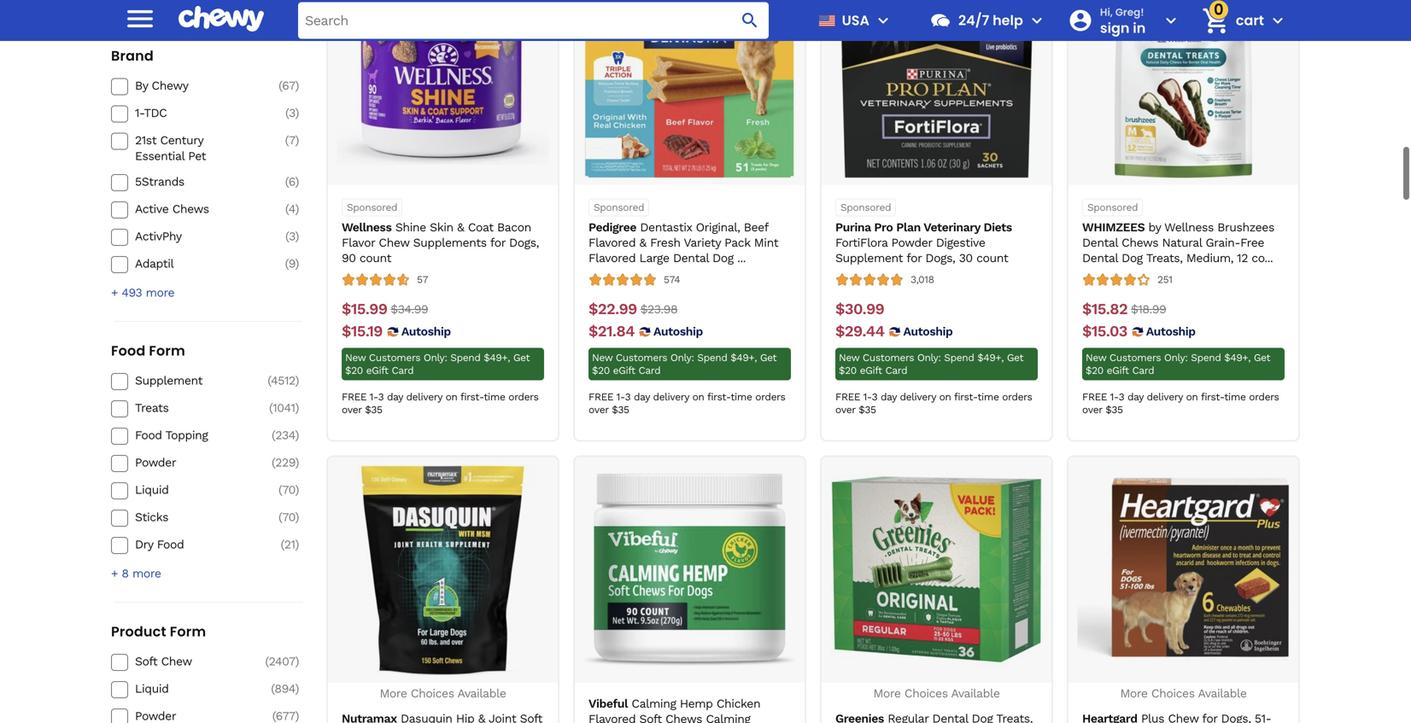Task type: locate. For each thing, give the bounding box(es) containing it.
chews inside by wellness brushzees dental chews natural grain-free dental dog treats, medium, 12 co...
[[1122, 236, 1159, 250]]

adaptil link
[[135, 256, 256, 272]]

1 horizontal spatial supplement
[[836, 251, 903, 265]]

4 free from the left
[[1083, 391, 1108, 403]]

1 day from the left
[[387, 391, 403, 403]]

Search text field
[[298, 2, 769, 39]]

liquid link down soft chew link
[[135, 682, 256, 697]]

$49+, for $22.99
[[731, 352, 757, 364]]

free for $29.44
[[836, 391, 861, 403]]

over down $21.84 text box on the top left of page
[[589, 404, 609, 416]]

( 3 ) for activphy
[[285, 229, 299, 243]]

8 ) from the top
[[295, 374, 299, 388]]

free
[[342, 391, 367, 403], [589, 391, 614, 403], [836, 391, 861, 403], [1083, 391, 1108, 403]]

by
[[135, 79, 148, 93]]

adaptil
[[135, 257, 174, 271]]

1 vertical spatial &
[[640, 236, 647, 250]]

chews down '5strands' link
[[172, 202, 209, 216]]

1 horizontal spatial chew
[[379, 236, 410, 250]]

skin
[[430, 220, 454, 234]]

& inside the dentastix original, beef flavored & fresh variety pack mint flavored large dental dog ...
[[640, 236, 647, 250]]

count right the 30
[[977, 251, 1009, 265]]

egift for $15.03
[[1107, 365, 1130, 377]]

$20 down $21.84 text box on the top left of page
[[592, 365, 610, 377]]

$35 down $15.19 text box
[[365, 404, 383, 416]]

delivery for $15.03
[[1147, 391, 1184, 403]]

liquid
[[135, 483, 169, 497], [135, 682, 169, 697]]

autoship down $23.98 "text box"
[[654, 325, 703, 339]]

liquid up sticks
[[135, 483, 169, 497]]

1 horizontal spatial &
[[640, 236, 647, 250]]

card for $15.19
[[392, 365, 414, 377]]

2 on from the left
[[693, 391, 705, 403]]

4 day from the left
[[1128, 391, 1144, 403]]

$21.84 text field
[[589, 323, 635, 341]]

free down $21.84 text box on the top left of page
[[589, 391, 614, 403]]

0 vertical spatial flavored
[[589, 236, 636, 250]]

3 card from the left
[[886, 365, 908, 377]]

2 vertical spatial flavored
[[589, 713, 636, 724]]

2 get from the left
[[761, 352, 777, 364]]

supplement inside sponsored purina pro plan veterinary diets fortiflora powder digestive supplement for dogs, 30 count
[[836, 251, 903, 265]]

70 up 21
[[282, 511, 295, 525]]

autoship down 3,018
[[904, 325, 953, 339]]

1 egift from the left
[[366, 365, 389, 377]]

powder down plan
[[892, 236, 933, 250]]

soft down product
[[135, 655, 157, 669]]

2 time from the left
[[731, 391, 753, 403]]

1 first- from the left
[[461, 391, 484, 403]]

sponsored up whimzees
[[1088, 202, 1139, 214]]

1 ) from the top
[[295, 79, 299, 93]]

67
[[282, 79, 295, 93]]

whimzees
[[1083, 220, 1145, 234]]

) for active chews link
[[295, 202, 299, 216]]

1 horizontal spatial dog
[[1122, 251, 1143, 265]]

$20 for $15.03
[[1086, 365, 1104, 377]]

free for $15.03
[[1083, 391, 1108, 403]]

2 vertical spatial powder
[[135, 710, 176, 724]]

1 horizontal spatial dogs,
[[926, 251, 956, 265]]

1 vertical spatial dogs,
[[926, 251, 956, 265]]

liquid link for ( 894 )
[[135, 682, 256, 697]]

time for $22.99
[[731, 391, 753, 403]]

dry food
[[135, 538, 184, 552]]

2 card from the left
[[639, 365, 661, 377]]

21st century essential pet link
[[135, 133, 256, 164]]

choices
[[411, 687, 454, 701], [905, 687, 948, 701], [1152, 687, 1195, 701]]

3 for $15.03
[[1119, 391, 1125, 403]]

choices for greenies regular dental dog treats, 36 count image
[[905, 687, 948, 701]]

2 count from the left
[[977, 251, 1009, 265]]

$15.19 text field
[[342, 323, 383, 341]]

( for the 21st century essential pet link in the left of the page
[[285, 134, 289, 148]]

autoship
[[402, 325, 451, 339], [654, 325, 703, 339], [904, 325, 953, 339], [1147, 325, 1196, 339]]

3 ) from the top
[[295, 134, 299, 148]]

( 3 )
[[285, 106, 299, 120], [285, 229, 299, 243]]

1 count from the left
[[360, 251, 392, 265]]

1 horizontal spatial menu image
[[873, 10, 894, 31]]

21st century essential pet
[[135, 134, 206, 163]]

2 horizontal spatial chews
[[1122, 236, 1159, 250]]

food form
[[111, 341, 185, 361]]

only: down $18.99 text box
[[1165, 352, 1188, 364]]

new customers only: spend $49+, get $20 egift card down "$29.44" text box
[[839, 352, 1024, 377]]

$18.99 text field
[[1132, 300, 1167, 319]]

free down $15.19 text box
[[342, 391, 367, 403]]

submit search image
[[740, 10, 761, 31]]

available for nutramax dasuquin hip & joint soft chews joint supplement for large dogs, 150 count image
[[458, 687, 506, 701]]

new down "$29.44" text box
[[839, 352, 860, 364]]

1 free 1-3 day delivery on first-time orders over $35 from the left
[[342, 391, 539, 416]]

dogs, down bacon
[[509, 236, 539, 250]]

$35 down "$29.44" text box
[[859, 404, 877, 416]]

0 horizontal spatial more choices available
[[380, 687, 506, 701]]

fortiflora
[[836, 236, 888, 250]]

form up supplement link
[[149, 341, 185, 361]]

6 ) from the top
[[295, 229, 299, 243]]

( 70 ) down ( 229 )
[[279, 483, 299, 497]]

1 vertical spatial powder
[[135, 456, 176, 470]]

1 ( 3 ) from the top
[[285, 106, 299, 120]]

( for soft chew link
[[265, 655, 269, 669]]

day for $29.44
[[881, 391, 897, 403]]

0 horizontal spatial available
[[458, 687, 506, 701]]

4 delivery from the left
[[1147, 391, 1184, 403]]

form up soft chew link
[[170, 623, 206, 642]]

( 677 )
[[272, 710, 299, 724]]

1 vertical spatial +
[[111, 567, 118, 581]]

3 down "$29.44" text box
[[872, 391, 878, 403]]

1 vertical spatial more
[[132, 567, 161, 581]]

15 ) from the top
[[295, 655, 299, 669]]

4 autoship from the left
[[1147, 325, 1196, 339]]

sign
[[1101, 18, 1130, 37]]

purina
[[836, 220, 871, 234]]

( 67 )
[[279, 79, 299, 93]]

4 new customers only: spend $49+, get $20 egift card from the left
[[1086, 352, 1271, 377]]

1 free from the left
[[342, 391, 367, 403]]

dentastix
[[640, 220, 693, 234]]

4 egift from the left
[[1107, 365, 1130, 377]]

1- down $15.19 text box
[[370, 391, 378, 403]]

) for food topping link
[[295, 429, 299, 443]]

chewy support image
[[930, 9, 952, 32]]

1- down by
[[135, 106, 144, 120]]

$20
[[345, 365, 363, 377], [592, 365, 610, 377], [839, 365, 857, 377], [1086, 365, 1104, 377]]

for inside sponsored purina pro plan veterinary diets fortiflora powder digestive supplement for dogs, 30 count
[[907, 251, 922, 265]]

new down $15.03 text box
[[1086, 352, 1107, 364]]

1 horizontal spatial choices
[[905, 687, 948, 701]]

( 3 ) down ( 4 )
[[285, 229, 299, 243]]

0 vertical spatial ( 3 )
[[285, 106, 299, 120]]

1 powder link from the top
[[135, 455, 256, 471]]

1 vertical spatial ( 3 )
[[285, 229, 299, 243]]

1 time from the left
[[484, 391, 506, 403]]

$29.44
[[836, 323, 885, 341]]

3 more from the left
[[1121, 687, 1148, 701]]

delivery for $15.19
[[406, 391, 443, 403]]

( for activphy link
[[285, 229, 289, 243]]

3 delivery from the left
[[900, 391, 937, 403]]

sponsored up pedigree
[[594, 202, 645, 214]]

2 customers from the left
[[616, 352, 668, 364]]

3 new customers only: spend $49+, get $20 egift card from the left
[[839, 352, 1024, 377]]

over down "$29.44" text box
[[836, 404, 856, 416]]

3 customers from the left
[[863, 352, 915, 364]]

3 up "( 9 )"
[[289, 229, 295, 243]]

cart menu image
[[1268, 10, 1289, 31]]

0 vertical spatial more
[[146, 286, 175, 300]]

2 horizontal spatial more choices available
[[1121, 687, 1247, 701]]

customers for $21.84
[[616, 352, 668, 364]]

available
[[458, 687, 506, 701], [952, 687, 1000, 701], [1199, 687, 1247, 701]]

2 ) from the top
[[295, 106, 299, 120]]

3 over from the left
[[836, 404, 856, 416]]

1 $20 from the left
[[345, 365, 363, 377]]

new for $21.84
[[592, 352, 613, 364]]

over down $15.03 text box
[[1083, 404, 1103, 416]]

1- down $15.03 text box
[[1111, 391, 1119, 403]]

chews down hemp
[[666, 713, 703, 724]]

count
[[360, 251, 392, 265], [977, 251, 1009, 265]]

account menu image
[[1161, 10, 1182, 31]]

$23.98 text field
[[641, 300, 678, 319]]

product
[[111, 623, 166, 642]]

3 $20 from the left
[[839, 365, 857, 377]]

menu image inside usa dropdown button
[[873, 10, 894, 31]]

1 vertical spatial for
[[907, 251, 922, 265]]

3 free from the left
[[836, 391, 861, 403]]

1 orders from the left
[[509, 391, 539, 403]]

3
[[289, 106, 295, 120], [289, 229, 295, 243], [378, 391, 384, 403], [625, 391, 631, 403], [872, 391, 878, 403], [1119, 391, 1125, 403]]

dental inside the dentastix original, beef flavored & fresh variety pack mint flavored large dental dog ...
[[673, 251, 709, 265]]

1 spend from the left
[[451, 352, 481, 364]]

1 70 from the top
[[282, 483, 295, 497]]

0 horizontal spatial supplement
[[135, 374, 203, 388]]

dry
[[135, 538, 153, 552]]

0 vertical spatial +
[[111, 286, 118, 300]]

powder link down food topping link
[[135, 455, 256, 471]]

menu image right usa
[[873, 10, 894, 31]]

3 time from the left
[[978, 391, 1000, 403]]

free 1-3 day delivery on first-time orders over $35 for $15.19
[[342, 391, 539, 416]]

1 horizontal spatial soft
[[640, 713, 662, 724]]

liquid for ( 894 )
[[135, 682, 169, 697]]

( for 1-tdc link
[[285, 106, 289, 120]]

free down "$29.44" text box
[[836, 391, 861, 403]]

$20 down $15.19 text box
[[345, 365, 363, 377]]

1 horizontal spatial available
[[952, 687, 1000, 701]]

1 vertical spatial food
[[135, 429, 162, 443]]

0 horizontal spatial more
[[380, 687, 407, 701]]

wellness shine skin & coat bacon flavor chew supplements for dogs, 90 count image
[[337, 0, 549, 178]]

new customers only: spend $49+, get $20 egift card for $15.19
[[345, 352, 530, 377]]

autoship down $34.99 text field
[[402, 325, 451, 339]]

powder
[[892, 236, 933, 250], [135, 456, 176, 470], [135, 710, 176, 724]]

liquid link up sticks link
[[135, 483, 256, 498]]

3 egift from the left
[[860, 365, 883, 377]]

autoship down $18.99 text box
[[1147, 325, 1196, 339]]

soft chew
[[135, 655, 192, 669]]

0 vertical spatial for
[[490, 236, 506, 250]]

0 horizontal spatial wellness
[[342, 220, 392, 234]]

4 time from the left
[[1225, 391, 1247, 403]]

1 horizontal spatial chews
[[666, 713, 703, 724]]

0 horizontal spatial &
[[457, 220, 464, 234]]

0 vertical spatial chews
[[172, 202, 209, 216]]

1 vertical spatial 70
[[282, 511, 295, 525]]

0 vertical spatial powder
[[892, 236, 933, 250]]

+
[[111, 286, 118, 300], [111, 567, 118, 581]]

count inside shine skin & coat bacon flavor chew supplements for dogs, 90 count
[[360, 251, 392, 265]]

shine skin & coat bacon flavor chew supplements for dogs, 90 count
[[342, 220, 539, 265]]

1 horizontal spatial more choices available
[[874, 687, 1000, 701]]

whimzees by wellness brushzees dental chews natural grain-free dental dog treats, medium, 12 count image
[[1078, 0, 1290, 178]]

first-
[[461, 391, 484, 403], [708, 391, 731, 403], [955, 391, 978, 403], [1202, 391, 1225, 403]]

first- for $15.19
[[461, 391, 484, 403]]

0 horizontal spatial choices
[[411, 687, 454, 701]]

greenies regular dental dog treats, 36 count image
[[831, 464, 1043, 676]]

( 229 )
[[272, 456, 299, 470]]

only: down $23.98 "text box"
[[671, 352, 694, 364]]

chews down by
[[1122, 236, 1159, 250]]

wellness inside by wellness brushzees dental chews natural grain-free dental dog treats, medium, 12 co...
[[1165, 220, 1214, 234]]

$35
[[365, 404, 383, 416], [612, 404, 630, 416], [859, 404, 877, 416], [1106, 404, 1124, 416]]

original,
[[696, 220, 741, 234]]

menu image up brand
[[123, 1, 157, 36]]

2 wellness from the left
[[1165, 220, 1214, 234]]

hemp
[[680, 697, 713, 711]]

flavored inside calming hemp chicken flavored soft chews calmin
[[589, 713, 636, 724]]

wellness up natural
[[1165, 220, 1214, 234]]

$30.99
[[836, 300, 885, 318]]

& up supplements
[[457, 220, 464, 234]]

sponsored purina pro plan veterinary diets fortiflora powder digestive supplement for dogs, 30 count
[[836, 202, 1013, 265]]

$20 down "$29.44" text box
[[839, 365, 857, 377]]

supplement down fortiflora at the top right of the page
[[836, 251, 903, 265]]

+ for brand
[[111, 286, 118, 300]]

7 ) from the top
[[295, 257, 299, 271]]

4 over from the left
[[1083, 404, 1103, 416]]

0 vertical spatial &
[[457, 220, 464, 234]]

powder link for ( 677 )
[[135, 709, 256, 724]]

food
[[111, 341, 146, 361], [135, 429, 162, 443], [157, 538, 184, 552]]

egift
[[366, 365, 389, 377], [613, 365, 636, 377], [860, 365, 883, 377], [1107, 365, 1130, 377]]

new customers only: spend $49+, get $20 egift card down $23.98 "text box"
[[592, 352, 777, 377]]

11 ) from the top
[[295, 456, 299, 470]]

1- down "$29.44" text box
[[864, 391, 872, 403]]

orders for $15.99
[[509, 391, 539, 403]]

1 dog from the left
[[713, 251, 734, 265]]

4 $35 from the left
[[1106, 404, 1124, 416]]

new for $29.44
[[839, 352, 860, 364]]

1 sponsored from the left
[[347, 202, 398, 214]]

customers down $15.19 text box
[[369, 352, 421, 364]]

$35 for $29.44
[[859, 404, 877, 416]]

1 vertical spatial ( 70 )
[[279, 511, 299, 525]]

2 more choices available from the left
[[874, 687, 1000, 701]]

2 $20 from the left
[[592, 365, 610, 377]]

customers down $21.84 text box on the top left of page
[[616, 352, 668, 364]]

over
[[342, 404, 362, 416], [589, 404, 609, 416], [836, 404, 856, 416], [1083, 404, 1103, 416]]

new down $15.19 text box
[[345, 352, 366, 364]]

0 vertical spatial form
[[149, 341, 185, 361]]

get
[[514, 352, 530, 364], [761, 352, 777, 364], [1008, 352, 1024, 364], [1255, 352, 1271, 364]]

1 liquid link from the top
[[135, 483, 256, 498]]

new customers only: spend $49+, get $20 egift card down $34.99 text field
[[345, 352, 530, 377]]

by wellness brushzees dental chews natural grain-free dental dog treats, medium, 12 co...
[[1083, 220, 1275, 265]]

2 horizontal spatial available
[[1199, 687, 1247, 701]]

active chews link
[[135, 202, 256, 217]]

liquid for ( 70 )
[[135, 483, 169, 497]]

0 horizontal spatial dog
[[713, 251, 734, 265]]

0 vertical spatial food
[[111, 341, 146, 361]]

0 horizontal spatial count
[[360, 251, 392, 265]]

dog left treats,
[[1122, 251, 1143, 265]]

natural
[[1163, 236, 1203, 250]]

delivery for $29.44
[[900, 391, 937, 403]]

0 vertical spatial powder link
[[135, 455, 256, 471]]

0 vertical spatial liquid link
[[135, 483, 256, 498]]

2 horizontal spatial choices
[[1152, 687, 1195, 701]]

70 down ( 229 )
[[282, 483, 295, 497]]

1 get from the left
[[514, 352, 530, 364]]

3 down $15.19 text box
[[378, 391, 384, 403]]

3 $35 from the left
[[859, 404, 877, 416]]

egift down $15.03 text box
[[1107, 365, 1130, 377]]

1 only: from the left
[[424, 352, 447, 364]]

over for $21.84
[[589, 404, 609, 416]]

1 liquid from the top
[[135, 483, 169, 497]]

for up 3,018
[[907, 251, 922, 265]]

menu image
[[123, 1, 157, 36], [873, 10, 894, 31]]

new customers only: spend $49+, get $20 egift card for $15.03
[[1086, 352, 1271, 377]]

2 free from the left
[[589, 391, 614, 403]]

help menu image
[[1027, 10, 1048, 31]]

1 + from the top
[[111, 286, 118, 300]]

4 sponsored from the left
[[1088, 202, 1139, 214]]

1 vertical spatial form
[[170, 623, 206, 642]]

1 available from the left
[[458, 687, 506, 701]]

2 + from the top
[[111, 567, 118, 581]]

+ for food form
[[111, 567, 118, 581]]

chews
[[172, 202, 209, 216], [1122, 236, 1159, 250], [666, 713, 703, 724]]

for down bacon
[[490, 236, 506, 250]]

on for $15.03
[[1187, 391, 1199, 403]]

beef
[[744, 220, 769, 234]]

1 vertical spatial liquid
[[135, 682, 169, 697]]

2 delivery from the left
[[653, 391, 690, 403]]

1 $35 from the left
[[365, 404, 383, 416]]

$35 down $15.03 text box
[[1106, 404, 1124, 416]]

$35 for $21.84
[[612, 404, 630, 416]]

customers down $15.03 text box
[[1110, 352, 1162, 364]]

more
[[146, 286, 175, 300], [132, 567, 161, 581]]

chew down "shine"
[[379, 236, 410, 250]]

1 vertical spatial powder link
[[135, 709, 256, 724]]

egift down "$29.44" text box
[[860, 365, 883, 377]]

supplement up treats
[[135, 374, 203, 388]]

egift for $21.84
[[613, 365, 636, 377]]

card for $15.03
[[1133, 365, 1155, 377]]

0 vertical spatial liquid
[[135, 483, 169, 497]]

dog left "..."
[[713, 251, 734, 265]]

) for the 21st century essential pet link in the left of the page
[[295, 134, 299, 148]]

new for $15.03
[[1086, 352, 1107, 364]]

medium,
[[1187, 251, 1234, 265]]

veterinary
[[924, 220, 981, 234]]

4 get from the left
[[1255, 352, 1271, 364]]

orders for $15.82
[[1250, 391, 1280, 403]]

new customers only: spend $49+, get $20 egift card for $21.84
[[592, 352, 777, 377]]

) for "by chewy" link
[[295, 79, 299, 93]]

food right dry
[[157, 538, 184, 552]]

get for $15.99
[[514, 352, 530, 364]]

powder down soft chew
[[135, 710, 176, 724]]

1 flavored from the top
[[589, 236, 636, 250]]

2 70 from the top
[[282, 511, 295, 525]]

+ left '8'
[[111, 567, 118, 581]]

free down $15.03 text box
[[1083, 391, 1108, 403]]

) for supplement link
[[295, 374, 299, 388]]

3 down $15.03 text box
[[1119, 391, 1125, 403]]

2 day from the left
[[634, 391, 650, 403]]

3 new from the left
[[839, 352, 860, 364]]

1 vertical spatial soft
[[640, 713, 662, 724]]

form for food form
[[149, 341, 185, 361]]

4 free 1-3 day delivery on first-time orders over $35 from the left
[[1083, 391, 1280, 416]]

1 autoship from the left
[[402, 325, 451, 339]]

( 70 ) up 21
[[279, 511, 299, 525]]

more right 493
[[146, 286, 175, 300]]

only: down $34.99 text field
[[424, 352, 447, 364]]

17 ) from the top
[[295, 710, 299, 724]]

0 horizontal spatial dogs,
[[509, 236, 539, 250]]

$35 down $21.84 text box on the top left of page
[[612, 404, 630, 416]]

$49+, for $15.99
[[484, 352, 510, 364]]

only: down 3,018
[[918, 352, 941, 364]]

greg!
[[1116, 5, 1145, 19]]

1 horizontal spatial more
[[874, 687, 901, 701]]

free 1-3 day delivery on first-time orders over $35 for $21.84
[[589, 391, 786, 416]]

soft down calming
[[640, 713, 662, 724]]

1 vertical spatial chew
[[161, 655, 192, 669]]

1 horizontal spatial count
[[977, 251, 1009, 265]]

0 vertical spatial dogs,
[[509, 236, 539, 250]]

1 delivery from the left
[[406, 391, 443, 403]]

3 spend from the left
[[945, 352, 975, 364]]

$20 down $15.03 text box
[[1086, 365, 1104, 377]]

70 for liquid
[[282, 483, 295, 497]]

cart
[[1237, 11, 1265, 30]]

on for $15.19
[[446, 391, 458, 403]]

2 horizontal spatial more
[[1121, 687, 1148, 701]]

4512
[[271, 374, 295, 388]]

over right the ( 1041 )
[[342, 404, 362, 416]]

) for 1-tdc link
[[295, 106, 299, 120]]

count down 'flavor'
[[360, 251, 392, 265]]

dogs, down digestive at the top right of page
[[926, 251, 956, 265]]

egift down $15.19 text box
[[366, 365, 389, 377]]

purina pro plan veterinary diets fortiflora powder digestive supplement for dogs, 30 count image
[[831, 0, 1043, 178]]

0 vertical spatial soft
[[135, 655, 157, 669]]

0 horizontal spatial for
[[490, 236, 506, 250]]

2 vertical spatial food
[[157, 538, 184, 552]]

1 vertical spatial liquid link
[[135, 682, 256, 697]]

chewy home image
[[179, 0, 264, 38]]

1 vertical spatial chews
[[1122, 236, 1159, 250]]

only:
[[424, 352, 447, 364], [671, 352, 694, 364], [918, 352, 941, 364], [1165, 352, 1188, 364]]

food down treats
[[135, 429, 162, 443]]

70
[[282, 483, 295, 497], [282, 511, 295, 525]]

pedigree dentastix original, beef flavored & fresh variety pack mint flavored large dental dog treats, 51 count image
[[584, 0, 796, 178]]

wellness up 'flavor'
[[342, 220, 392, 234]]

14 ) from the top
[[295, 538, 299, 552]]

( 70 )
[[279, 483, 299, 497], [279, 511, 299, 525]]

0 vertical spatial ( 70 )
[[279, 483, 299, 497]]

$49+,
[[484, 352, 510, 364], [731, 352, 757, 364], [978, 352, 1004, 364], [1225, 352, 1251, 364]]

form for product form
[[170, 623, 206, 642]]

& up large
[[640, 236, 647, 250]]

1 on from the left
[[446, 391, 458, 403]]

wellness
[[342, 220, 392, 234], [1165, 220, 1214, 234]]

2 choices from the left
[[905, 687, 948, 701]]

1 card from the left
[[392, 365, 414, 377]]

customers for $15.19
[[369, 352, 421, 364]]

0 vertical spatial 70
[[282, 483, 295, 497]]

first- for $21.84
[[708, 391, 731, 403]]

24/7 help link
[[923, 0, 1024, 41]]

3 day from the left
[[881, 391, 897, 403]]

customers for $29.44
[[863, 352, 915, 364]]

2 vertical spatial chews
[[666, 713, 703, 724]]

more right '8'
[[132, 567, 161, 581]]

1 horizontal spatial wellness
[[1165, 220, 1214, 234]]

for
[[490, 236, 506, 250], [907, 251, 922, 265]]

( 70 ) for sticks
[[279, 511, 299, 525]]

powder down food topping at left bottom
[[135, 456, 176, 470]]

egift down $21.84 text box on the top left of page
[[613, 365, 636, 377]]

2 first- from the left
[[708, 391, 731, 403]]

2 dog from the left
[[1122, 251, 1143, 265]]

diets
[[984, 220, 1013, 234]]

4 on from the left
[[1187, 391, 1199, 403]]

10 ) from the top
[[295, 429, 299, 443]]

soft chew link
[[135, 655, 256, 670]]

1 over from the left
[[342, 404, 362, 416]]

sponsored up purina
[[841, 202, 892, 214]]

choices for the heartgard plus chew for dogs, 51-100 lbs, (brown box), 6 chews (6-mos. supply) image
[[1152, 687, 1195, 701]]

2 available from the left
[[952, 687, 1000, 701]]

customers down "$29.44" text box
[[863, 352, 915, 364]]

0 vertical spatial chew
[[379, 236, 410, 250]]

spend for $29.44
[[945, 352, 975, 364]]

1 $49+, from the left
[[484, 352, 510, 364]]

autoship for $21.84
[[654, 325, 703, 339]]

2 only: from the left
[[671, 352, 694, 364]]

1 vertical spatial flavored
[[589, 251, 636, 265]]

chew down "product form"
[[161, 655, 192, 669]]

2 flavored from the top
[[589, 251, 636, 265]]

9 ) from the top
[[295, 401, 299, 415]]

dogs,
[[509, 236, 539, 250], [926, 251, 956, 265]]

3 down $21.84 text box on the top left of page
[[625, 391, 631, 403]]

2 $49+, from the left
[[731, 352, 757, 364]]

1- down $21.84 text box on the top left of page
[[617, 391, 625, 403]]

234
[[275, 429, 295, 443]]

customers
[[369, 352, 421, 364], [616, 352, 668, 364], [863, 352, 915, 364], [1110, 352, 1162, 364]]

new down $21.84 text box on the top left of page
[[592, 352, 613, 364]]

0 vertical spatial supplement
[[836, 251, 903, 265]]

1 ( 70 ) from the top
[[279, 483, 299, 497]]

new customers only: spend $49+, get $20 egift card for $29.44
[[839, 352, 1024, 377]]

4 $49+, from the left
[[1225, 352, 1251, 364]]

1 vertical spatial supplement
[[135, 374, 203, 388]]

( for active chews link
[[285, 202, 289, 216]]

16 ) from the top
[[295, 682, 299, 697]]

free 1-3 day delivery on first-time orders over $35
[[342, 391, 539, 416], [589, 391, 786, 416], [836, 391, 1033, 416], [1083, 391, 1280, 416]]

sponsored up 'flavor'
[[347, 202, 398, 214]]

3 choices from the left
[[1152, 687, 1195, 701]]

soft
[[135, 655, 157, 669], [640, 713, 662, 724]]

liquid down soft chew
[[135, 682, 169, 697]]

1 horizontal spatial for
[[907, 251, 922, 265]]

only: for $21.84
[[671, 352, 694, 364]]

orders for $22.99
[[756, 391, 786, 403]]

3 free 1-3 day delivery on first-time orders over $35 from the left
[[836, 391, 1033, 416]]

food down 493
[[111, 341, 146, 361]]

chew
[[379, 236, 410, 250], [161, 655, 192, 669]]

( 3 ) up 7
[[285, 106, 299, 120]]

sponsored
[[347, 202, 398, 214], [594, 202, 645, 214], [841, 202, 892, 214], [1088, 202, 1139, 214]]

$29.44 text field
[[836, 323, 885, 341]]

$30.99 text field
[[836, 300, 885, 319]]

for inside shine skin & coat bacon flavor chew supplements for dogs, 90 count
[[490, 236, 506, 250]]

13 ) from the top
[[295, 511, 299, 525]]

1 new from the left
[[345, 352, 366, 364]]

supplement
[[836, 251, 903, 265], [135, 374, 203, 388]]

powder link down soft chew link
[[135, 709, 256, 724]]



Task type: vqa. For each thing, say whether or not it's contained in the screenshot.


Task type: describe. For each thing, give the bounding box(es) containing it.
90
[[342, 251, 356, 265]]

day for $21.84
[[634, 391, 650, 403]]

dog inside by wellness brushzees dental chews natural grain-free dental dog treats, medium, 12 co...
[[1122, 251, 1143, 265]]

flavored for vibeful
[[589, 713, 636, 724]]

soft inside calming hemp chicken flavored soft chews calmin
[[640, 713, 662, 724]]

large
[[640, 251, 670, 265]]

) for ( 229 ) powder "link"
[[295, 456, 299, 470]]

pedigree
[[589, 220, 637, 234]]

5strands
[[135, 175, 185, 189]]

12 ) from the top
[[295, 483, 299, 497]]

tdc
[[144, 106, 167, 120]]

( 9 )
[[285, 257, 299, 271]]

autoship for $15.19
[[402, 325, 451, 339]]

chewy
[[152, 79, 188, 93]]

$15.99 text field
[[342, 300, 388, 319]]

autoship for $29.44
[[904, 325, 953, 339]]

894
[[275, 682, 295, 697]]

$15.03 text field
[[1083, 323, 1128, 341]]

( for treats link
[[269, 401, 273, 415]]

over for $15.03
[[1083, 404, 1103, 416]]

$49+, for $15.82
[[1225, 352, 1251, 364]]

dry food link
[[135, 537, 256, 553]]

powder inside sponsored purina pro plan veterinary diets fortiflora powder digestive supplement for dogs, 30 count
[[892, 236, 933, 250]]

57
[[417, 274, 428, 286]]

spend for $15.03
[[1192, 352, 1222, 364]]

$35 for $15.19
[[365, 404, 383, 416]]

1- for $21.84
[[617, 391, 625, 403]]

( 1041 )
[[269, 401, 299, 415]]

topping
[[165, 429, 208, 443]]

chews inside calming hemp chicken flavored soft chews calmin
[[666, 713, 703, 724]]

& inside shine skin & coat bacon flavor chew supplements for dogs, 90 count
[[457, 220, 464, 234]]

( for dry food link on the bottom of page
[[281, 538, 284, 552]]

$22.99 $23.98
[[589, 300, 678, 318]]

digestive
[[936, 236, 986, 250]]

food topping link
[[135, 428, 256, 444]]

get for $15.82
[[1255, 352, 1271, 364]]

first- for $15.03
[[1202, 391, 1225, 403]]

only: for $29.44
[[918, 352, 941, 364]]

count inside sponsored purina pro plan veterinary diets fortiflora powder digestive supplement for dogs, 30 count
[[977, 251, 1009, 265]]

more choices available for nutramax dasuquin hip & joint soft chews joint supplement for large dogs, 150 count image
[[380, 687, 506, 701]]

$22.99 text field
[[589, 300, 637, 319]]

product form
[[111, 623, 206, 642]]

activphy
[[135, 229, 182, 243]]

dogs, inside shine skin & coat bacon flavor chew supplements for dogs, 90 count
[[509, 236, 539, 250]]

$15.82 text field
[[1083, 300, 1128, 319]]

supplements
[[413, 236, 487, 250]]

) for treats link
[[295, 401, 299, 415]]

5strands link
[[135, 174, 256, 190]]

3 for $29.44
[[872, 391, 878, 403]]

more choices available for greenies regular dental dog treats, 36 count image
[[874, 687, 1000, 701]]

brushzees
[[1218, 220, 1275, 234]]

egift for $29.44
[[860, 365, 883, 377]]

active
[[135, 202, 169, 216]]

( 7 )
[[285, 134, 299, 148]]

0 horizontal spatial chews
[[172, 202, 209, 216]]

brand
[[111, 46, 154, 66]]

sponsored for $22.99
[[594, 202, 645, 214]]

( for '5strands' link
[[285, 175, 289, 189]]

( 21 )
[[281, 538, 299, 552]]

mint
[[754, 236, 779, 250]]

usa
[[842, 11, 870, 30]]

shine
[[396, 220, 426, 234]]

free for $21.84
[[589, 391, 614, 403]]

) for '5strands' link
[[295, 175, 299, 189]]

0 horizontal spatial menu image
[[123, 1, 157, 36]]

fresh
[[651, 236, 681, 250]]

3 $49+, from the left
[[978, 352, 1004, 364]]

( 6 )
[[285, 175, 299, 189]]

heartgard plus chew for dogs, 51-100 lbs, (brown box), 6 chews (6-mos. supply) image
[[1078, 464, 1290, 676]]

dentastix original, beef flavored & fresh variety pack mint flavored large dental dog ...
[[589, 220, 779, 265]]

card for $21.84
[[639, 365, 661, 377]]

sponsored for $15.99
[[347, 202, 398, 214]]

choices for nutramax dasuquin hip & joint soft chews joint supplement for large dogs, 150 count image
[[411, 687, 454, 701]]

( for adaptil link
[[285, 257, 289, 271]]

0 horizontal spatial soft
[[135, 655, 157, 669]]

cart link
[[1196, 0, 1265, 41]]

( 234 )
[[272, 429, 299, 443]]

6
[[289, 175, 295, 189]]

by
[[1149, 220, 1162, 234]]

) for sticks link
[[295, 511, 299, 525]]

time for $15.99
[[484, 391, 506, 403]]

active chews
[[135, 202, 209, 216]]

dog inside the dentastix original, beef flavored & fresh variety pack mint flavored large dental dog ...
[[713, 251, 734, 265]]

30
[[960, 251, 973, 265]]

$20 for $21.84
[[592, 365, 610, 377]]

pro
[[875, 220, 893, 234]]

more for brand
[[146, 286, 175, 300]]

3 orders from the left
[[1003, 391, 1033, 403]]

21
[[284, 538, 295, 552]]

Product search field
[[298, 2, 769, 39]]

more for the heartgard plus chew for dogs, 51-100 lbs, (brown box), 6 chews (6-mos. supply) image
[[1121, 687, 1148, 701]]

9
[[289, 257, 295, 271]]

free
[[1241, 236, 1265, 250]]

over for $29.44
[[836, 404, 856, 416]]

plan
[[897, 220, 921, 234]]

sticks link
[[135, 510, 256, 526]]

) for adaptil link
[[295, 257, 299, 271]]

$15.19
[[342, 323, 383, 341]]

$22.99
[[589, 300, 637, 318]]

items image
[[1201, 6, 1231, 36]]

$20 for $29.44
[[839, 365, 857, 377]]

free 1-3 day delivery on first-time orders over $35 for $29.44
[[836, 391, 1033, 416]]

calming
[[632, 697, 676, 711]]

3 get from the left
[[1008, 352, 1024, 364]]

treats
[[135, 401, 169, 415]]

+ 8 more
[[111, 567, 161, 581]]

co...
[[1252, 251, 1274, 265]]

help
[[993, 11, 1024, 30]]

1-tdc link
[[135, 106, 256, 121]]

$15.82 $18.99
[[1083, 300, 1167, 318]]

$15.03
[[1083, 323, 1128, 341]]

pack
[[725, 236, 751, 250]]

pet
[[188, 149, 206, 163]]

1-tdc
[[135, 106, 167, 120]]

variety
[[684, 236, 721, 250]]

1- for $29.44
[[864, 391, 872, 403]]

3 for $21.84
[[625, 391, 631, 403]]

) for activphy link
[[295, 229, 299, 243]]

first- for $29.44
[[955, 391, 978, 403]]

) for powder "link" associated with ( 677 )
[[295, 710, 299, 724]]

time for $15.82
[[1225, 391, 1247, 403]]

essential
[[135, 149, 184, 163]]

century
[[160, 134, 203, 148]]

4
[[289, 202, 295, 216]]

( for supplement link
[[268, 374, 271, 388]]

677
[[276, 710, 295, 724]]

1- for $15.03
[[1111, 391, 1119, 403]]

activphy link
[[135, 229, 256, 244]]

493
[[122, 286, 142, 300]]

( 4512 )
[[268, 374, 299, 388]]

( 3 ) for 1-tdc
[[285, 106, 299, 120]]

nutramax dasuquin hip & joint soft chews joint supplement for large dogs, 150 count image
[[337, 464, 549, 676]]

available for greenies regular dental dog treats, 36 count image
[[952, 687, 1000, 701]]

calming hemp chicken flavored soft chews calmin
[[589, 697, 764, 724]]

1 wellness from the left
[[342, 220, 392, 234]]

$15.99
[[342, 300, 388, 318]]

more choices available for the heartgard plus chew for dogs, 51-100 lbs, (brown box), 6 chews (6-mos. supply) image
[[1121, 687, 1247, 701]]

$15.99 $34.99
[[342, 300, 428, 318]]

free 1-3 day delivery on first-time orders over $35 for $15.03
[[1083, 391, 1280, 416]]

3 up 7
[[289, 106, 295, 120]]

sponsored for $15.82
[[1088, 202, 1139, 214]]

0 horizontal spatial chew
[[161, 655, 192, 669]]

sponsored inside sponsored purina pro plan veterinary diets fortiflora powder digestive supplement for dogs, 30 count
[[841, 202, 892, 214]]

treats,
[[1147, 251, 1183, 265]]

$34.99 text field
[[391, 300, 428, 319]]

flavored for pedigree
[[589, 236, 636, 250]]

dogs, inside sponsored purina pro plan veterinary diets fortiflora powder digestive supplement for dogs, 30 count
[[926, 251, 956, 265]]

free for $15.19
[[342, 391, 367, 403]]

( 2407 )
[[265, 655, 299, 669]]

24/7 help
[[959, 11, 1024, 30]]

in
[[1133, 18, 1146, 37]]

new for $15.19
[[345, 352, 366, 364]]

spend for $15.19
[[451, 352, 481, 364]]

$23.98
[[641, 303, 678, 317]]

powder for ( 677 )
[[135, 710, 176, 724]]

powder link for ( 229 )
[[135, 455, 256, 471]]

vibeful calming hemp chicken flavored soft chews calming supplement for dogs, 90 count image
[[584, 464, 796, 676]]

delivery for $21.84
[[653, 391, 690, 403]]

7
[[289, 134, 295, 148]]

$21.84
[[589, 323, 635, 341]]

( 894 )
[[271, 682, 299, 697]]

food topping
[[135, 429, 208, 443]]

on for $21.84
[[693, 391, 705, 403]]

by chewy
[[135, 79, 188, 93]]

70 for sticks
[[282, 511, 295, 525]]

grain-
[[1206, 236, 1241, 250]]

treats link
[[135, 401, 256, 416]]

$35 for $15.03
[[1106, 404, 1124, 416]]

12
[[1238, 251, 1249, 265]]

usa button
[[812, 0, 894, 41]]

1041
[[273, 401, 295, 415]]

chew inside shine skin & coat bacon flavor chew supplements for dogs, 90 count
[[379, 236, 410, 250]]

more for nutramax dasuquin hip & joint soft chews joint supplement for large dogs, 150 count image
[[380, 687, 407, 701]]

day for $15.03
[[1128, 391, 1144, 403]]

only: for $15.19
[[424, 352, 447, 364]]

vibeful
[[589, 697, 628, 711]]



